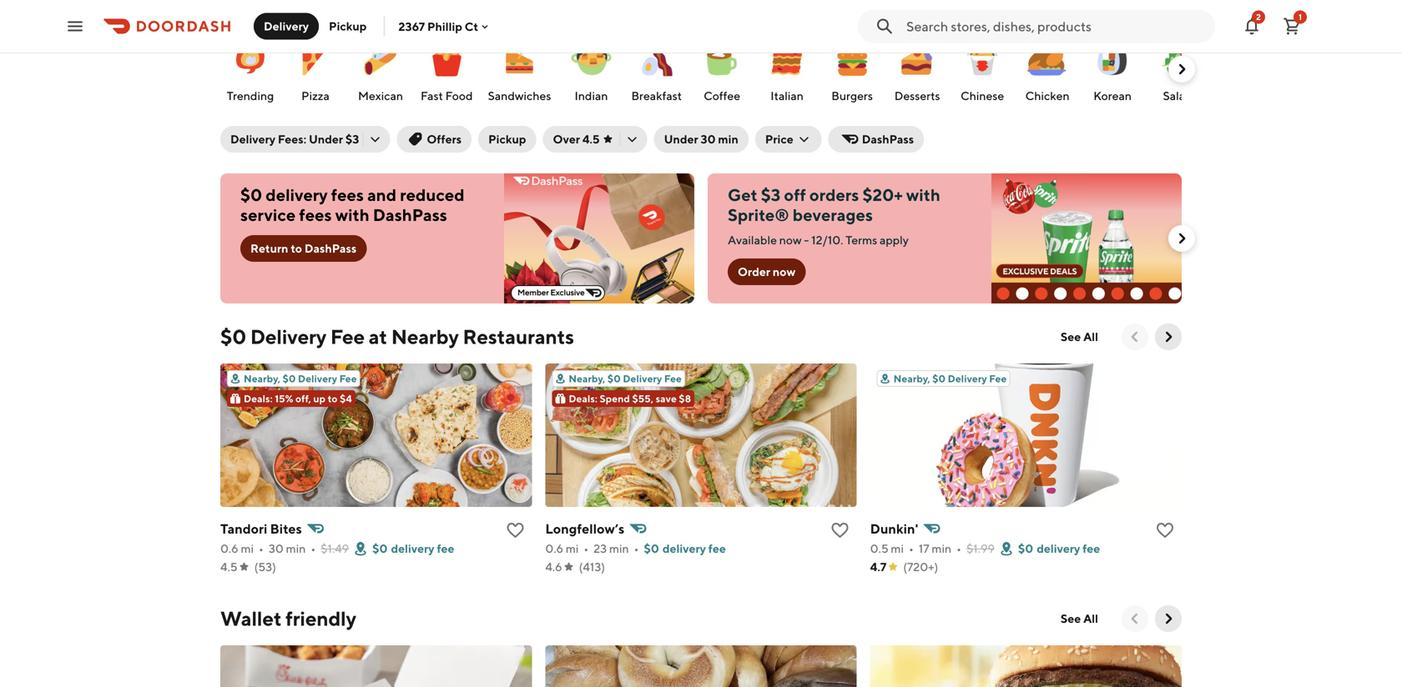 Task type: describe. For each thing, give the bounding box(es) containing it.
burgers
[[832, 89, 873, 103]]

$0 delivery fee for dunkin'
[[1018, 542, 1101, 556]]

nearby, $0 delivery fee for tandori bites
[[244, 373, 357, 385]]

click to add this store to your saved list image for dunkin'
[[1155, 521, 1175, 541]]

mi for longfellow's
[[566, 542, 579, 556]]

order
[[738, 265, 771, 279]]

phillip
[[427, 19, 462, 33]]

$0 inside $0 delivery fees and reduced service fees with dashpass
[[240, 185, 262, 205]]

min inside button
[[718, 132, 739, 146]]

$55,
[[632, 393, 654, 405]]

1 vertical spatial 4.5
[[220, 561, 238, 574]]

1 button
[[1276, 10, 1309, 43]]

over 4.5 button
[[543, 126, 647, 153]]

mexican
[[358, 89, 403, 103]]

12/10.
[[812, 233, 843, 247]]

3 nearby, from the left
[[894, 373, 931, 385]]

4 • from the left
[[634, 542, 639, 556]]

italian
[[771, 89, 804, 103]]

previous button of carousel image for wallet friendly
[[1127, 611, 1144, 628]]

17
[[919, 542, 930, 556]]

click to add this store to your saved list image
[[830, 521, 850, 541]]

friendly
[[286, 607, 356, 631]]

nearby, $0 delivery fee for longfellow's
[[569, 373, 682, 385]]

coffee
[[704, 89, 741, 103]]

see all link for $0 delivery fee at nearby restaurants
[[1051, 324, 1109, 351]]

-
[[804, 233, 809, 247]]

3 • from the left
[[584, 542, 589, 556]]

1 vertical spatial next button of carousel image
[[1174, 230, 1190, 247]]

(720+)
[[903, 561, 939, 574]]

dunkin'
[[870, 521, 919, 537]]

1 vertical spatial to
[[328, 393, 338, 405]]

order now button
[[728, 259, 806, 286]]

now inside get $3 off orders $20+ with sprite® beverages available now - 12/10. terms apply
[[780, 233, 802, 247]]

$0 delivery fee at nearby restaurants
[[220, 325, 574, 349]]

under inside button
[[664, 132, 698, 146]]

min for dunkin'
[[932, 542, 952, 556]]

terms
[[846, 233, 878, 247]]

dashpass button
[[829, 126, 924, 153]]

reduced
[[400, 185, 465, 205]]

deals: spend $55, save $8
[[569, 393, 691, 405]]

delivery inside $0 delivery fee at nearby restaurants link
[[250, 325, 327, 349]]

$0 delivery fees and reduced service fees with dashpass
[[240, 185, 465, 225]]

nearby, for longfellow's
[[569, 373, 606, 385]]

sandwiches
[[488, 89, 551, 103]]

under 30 min
[[664, 132, 739, 146]]

$4
[[340, 393, 352, 405]]

wallet
[[220, 607, 282, 631]]

1 under from the left
[[309, 132, 343, 146]]

2367 phillip ct button
[[399, 19, 492, 33]]

see for $0 delivery fee at nearby restaurants
[[1061, 330, 1081, 344]]

desserts
[[895, 89, 940, 103]]

0 vertical spatial pickup button
[[319, 13, 377, 40]]

off,
[[296, 393, 311, 405]]

fee for dunkin'
[[1083, 542, 1101, 556]]

wallet friendly link
[[220, 606, 356, 633]]

get $3 off orders $20+ with sprite® beverages available now - 12/10. terms apply
[[728, 185, 941, 247]]

chinese
[[961, 89, 1004, 103]]

delivery inside "delivery" button
[[264, 19, 309, 33]]

salad
[[1163, 89, 1193, 103]]

$20+
[[863, 185, 903, 205]]

4.7
[[870, 561, 887, 574]]

2367 phillip ct
[[399, 19, 478, 33]]

dashpass inside $0 delivery fees and reduced service fees with dashpass
[[373, 205, 447, 225]]

deals: 15% off, up to $4
[[244, 393, 352, 405]]

breakfast
[[632, 89, 682, 103]]

(413)
[[579, 561, 605, 574]]

0.5 mi • 17 min •
[[870, 542, 962, 556]]

up
[[313, 393, 326, 405]]

open menu image
[[65, 16, 85, 36]]

delivery button
[[254, 13, 319, 40]]

apply
[[880, 233, 909, 247]]

over
[[553, 132, 580, 146]]

at
[[369, 325, 387, 349]]

1
[[1299, 12, 1302, 22]]

delivery fees: under $3
[[230, 132, 359, 146]]

save
[[656, 393, 677, 405]]

offers button
[[397, 126, 472, 153]]

korean
[[1094, 89, 1132, 103]]

delivery inside $0 delivery fees and reduced service fees with dashpass
[[266, 185, 328, 205]]

now inside button
[[773, 265, 796, 279]]

orders
[[810, 185, 859, 205]]

0.6 for longfellow's
[[545, 542, 564, 556]]

4.6
[[545, 561, 562, 574]]

fee for tandori bites
[[437, 542, 455, 556]]

tandori bites
[[220, 521, 302, 537]]

3 nearby, $0 delivery fee from the left
[[894, 373, 1007, 385]]

$3 inside get $3 off orders $20+ with sprite® beverages available now - 12/10. terms apply
[[761, 185, 781, 205]]

0.6 mi • 23 min • $0 delivery fee
[[545, 542, 726, 556]]

0 vertical spatial fees
[[331, 185, 364, 205]]

2 vertical spatial next button of carousel image
[[1160, 329, 1177, 346]]



Task type: vqa. For each thing, say whether or not it's contained in the screenshot.
Wallet friendly the See All link
yes



Task type: locate. For each thing, give the bounding box(es) containing it.
1 horizontal spatial $3
[[761, 185, 781, 205]]

2 • from the left
[[311, 542, 316, 556]]

2 under from the left
[[664, 132, 698, 146]]

food
[[446, 89, 473, 103]]

1 horizontal spatial nearby,
[[569, 373, 606, 385]]

0.5
[[870, 542, 889, 556]]

nearby, $0 delivery fee
[[244, 373, 357, 385], [569, 373, 682, 385], [894, 373, 1007, 385]]

6 • from the left
[[957, 542, 962, 556]]

mi down the longfellow's
[[566, 542, 579, 556]]

previous button of carousel image for $0 delivery fee at nearby restaurants
[[1127, 329, 1144, 346]]

30 down coffee
[[701, 132, 716, 146]]

1 horizontal spatial fee
[[709, 542, 726, 556]]

to
[[291, 242, 302, 255], [328, 393, 338, 405]]

under down breakfast
[[664, 132, 698, 146]]

$0 delivery fee at nearby restaurants link
[[220, 324, 574, 351]]

1 click to add this store to your saved list image from the left
[[505, 521, 525, 541]]

1 see all link from the top
[[1051, 324, 1109, 351]]

30
[[701, 132, 716, 146], [269, 542, 284, 556]]

1 vertical spatial pickup
[[489, 132, 526, 146]]

return to dashpass button
[[240, 235, 367, 262]]

pickup
[[329, 19, 367, 33], [489, 132, 526, 146]]

min right '23' on the bottom left of page
[[609, 542, 629, 556]]

1 horizontal spatial dashpass
[[373, 205, 447, 225]]

2 see from the top
[[1061, 612, 1081, 626]]

with inside get $3 off orders $20+ with sprite® beverages available now - 12/10. terms apply
[[907, 185, 941, 205]]

fee
[[330, 325, 365, 349], [339, 373, 357, 385], [664, 373, 682, 385], [989, 373, 1007, 385]]

under
[[309, 132, 343, 146], [664, 132, 698, 146]]

2 click to add this store to your saved list image from the left
[[1155, 521, 1175, 541]]

now
[[780, 233, 802, 247], [773, 265, 796, 279]]

1 vertical spatial 30
[[269, 542, 284, 556]]

ct
[[465, 19, 478, 33]]

1 vertical spatial now
[[773, 265, 796, 279]]

1 horizontal spatial 0.6
[[545, 542, 564, 556]]

$3 up sprite®
[[761, 185, 781, 205]]

mi for dunkin'
[[891, 542, 904, 556]]

1 horizontal spatial nearby, $0 delivery fee
[[569, 373, 682, 385]]

with down 'and'
[[335, 205, 370, 225]]

next button of carousel image
[[1160, 611, 1177, 628]]

all for wallet friendly
[[1084, 612, 1099, 626]]

0 vertical spatial previous button of carousel image
[[1127, 329, 1144, 346]]

1 previous button of carousel image from the top
[[1127, 329, 1144, 346]]

1 vertical spatial see all
[[1061, 612, 1099, 626]]

1 vertical spatial $3
[[761, 185, 781, 205]]

0.6 for tandori bites
[[220, 542, 239, 556]]

dashpass inside return to dashpass button
[[305, 242, 357, 255]]

mi right 0.5
[[891, 542, 904, 556]]

spend
[[600, 393, 630, 405]]

order now
[[738, 265, 796, 279]]

see all link for wallet friendly
[[1051, 606, 1109, 633]]

1 vertical spatial all
[[1084, 612, 1099, 626]]

0.6
[[220, 542, 239, 556], [545, 542, 564, 556]]

nearby
[[391, 325, 459, 349]]

fees up 'return to dashpass'
[[299, 205, 332, 225]]

0 vertical spatial 30
[[701, 132, 716, 146]]

2 $0 delivery fee from the left
[[1018, 542, 1101, 556]]

deals:
[[244, 393, 273, 405], [569, 393, 598, 405]]

available
[[728, 233, 777, 247]]

1 vertical spatial fees
[[299, 205, 332, 225]]

0 horizontal spatial 0.6
[[220, 542, 239, 556]]

price
[[765, 132, 794, 146]]

2 nearby, $0 delivery fee from the left
[[569, 373, 682, 385]]

pickup right "delivery" button
[[329, 19, 367, 33]]

1 vertical spatial see
[[1061, 612, 1081, 626]]

• right '23' on the bottom left of page
[[634, 542, 639, 556]]

fees:
[[278, 132, 306, 146]]

2 mi from the left
[[566, 542, 579, 556]]

indian
[[575, 89, 608, 103]]

0.6 down tandori
[[220, 542, 239, 556]]

23
[[594, 542, 607, 556]]

0 horizontal spatial pickup
[[329, 19, 367, 33]]

min right 17
[[932, 542, 952, 556]]

0 vertical spatial with
[[907, 185, 941, 205]]

0 vertical spatial all
[[1084, 330, 1099, 344]]

with right $20+ at right top
[[907, 185, 941, 205]]

0 vertical spatial see
[[1061, 330, 1081, 344]]

1 horizontal spatial with
[[907, 185, 941, 205]]

get
[[728, 185, 758, 205]]

• left 17
[[909, 542, 914, 556]]

1 vertical spatial pickup button
[[478, 126, 536, 153]]

dashpass inside dashpass button
[[862, 132, 914, 146]]

see all link
[[1051, 324, 1109, 351], [1051, 606, 1109, 633]]

and
[[367, 185, 397, 205]]

2 all from the top
[[1084, 612, 1099, 626]]

see for wallet friendly
[[1061, 612, 1081, 626]]

1 mi from the left
[[241, 542, 254, 556]]

3 fee from the left
[[1083, 542, 1101, 556]]

now right order
[[773, 265, 796, 279]]

1 vertical spatial with
[[335, 205, 370, 225]]

min for longfellow's
[[609, 542, 629, 556]]

return to dashpass
[[250, 242, 357, 255]]

1 all from the top
[[1084, 330, 1099, 344]]

to left $4
[[328, 393, 338, 405]]

4.5 right the 'over' at top left
[[583, 132, 600, 146]]

see all for wallet friendly
[[1061, 612, 1099, 626]]

1 • from the left
[[259, 542, 264, 556]]

1 $0 delivery fee from the left
[[372, 542, 455, 556]]

$0 delivery fee right $1.49
[[372, 542, 455, 556]]

to right return
[[291, 242, 302, 255]]

$0 delivery fee for tandori bites
[[372, 542, 455, 556]]

fees left 'and'
[[331, 185, 364, 205]]

• left '23' on the bottom left of page
[[584, 542, 589, 556]]

2 nearby, from the left
[[569, 373, 606, 385]]

notification bell image
[[1242, 16, 1262, 36]]

0 horizontal spatial dashpass
[[305, 242, 357, 255]]

offers
[[427, 132, 462, 146]]

• left $1.99
[[957, 542, 962, 556]]

0.6 mi • 30 min •
[[220, 542, 316, 556]]

2367
[[399, 19, 425, 33]]

$3
[[346, 132, 359, 146], [761, 185, 781, 205]]

2 horizontal spatial fee
[[1083, 542, 1101, 556]]

previous button of carousel image
[[1127, 329, 1144, 346], [1127, 611, 1144, 628]]

1 see from the top
[[1061, 330, 1081, 344]]

deals: left 15%
[[244, 393, 273, 405]]

min down coffee
[[718, 132, 739, 146]]

3 mi from the left
[[891, 542, 904, 556]]

price button
[[755, 126, 822, 153]]

0 horizontal spatial under
[[309, 132, 343, 146]]

0 vertical spatial pickup
[[329, 19, 367, 33]]

0 horizontal spatial 4.5
[[220, 561, 238, 574]]

$0 delivery fee right $1.99
[[1018, 542, 1101, 556]]

return
[[250, 242, 288, 255]]

2 fee from the left
[[709, 542, 726, 556]]

fast
[[421, 89, 443, 103]]

now left the -
[[780, 233, 802, 247]]

1 horizontal spatial mi
[[566, 542, 579, 556]]

chicken
[[1026, 89, 1070, 103]]

0 vertical spatial see all
[[1061, 330, 1099, 344]]

bites
[[270, 521, 302, 537]]

1 fee from the left
[[437, 542, 455, 556]]

min down bites
[[286, 542, 306, 556]]

to inside button
[[291, 242, 302, 255]]

1 horizontal spatial pickup button
[[478, 126, 536, 153]]

mi for tandori bites
[[241, 542, 254, 556]]

2 see all from the top
[[1061, 612, 1099, 626]]

0 horizontal spatial $0 delivery fee
[[372, 542, 455, 556]]

15%
[[275, 393, 293, 405]]

2 deals: from the left
[[569, 393, 598, 405]]

0 vertical spatial $3
[[346, 132, 359, 146]]

1 vertical spatial see all link
[[1051, 606, 1109, 633]]

sprite®
[[728, 205, 789, 225]]

1 horizontal spatial to
[[328, 393, 338, 405]]

click to add this store to your saved list image for tandori bites
[[505, 521, 525, 541]]

1 horizontal spatial 4.5
[[583, 132, 600, 146]]

over 4.5
[[553, 132, 600, 146]]

1 horizontal spatial pickup
[[489, 132, 526, 146]]

see
[[1061, 330, 1081, 344], [1061, 612, 1081, 626]]

1 horizontal spatial 30
[[701, 132, 716, 146]]

0.6 up 4.6
[[545, 542, 564, 556]]

0 horizontal spatial deals:
[[244, 393, 273, 405]]

see all for $0 delivery fee at nearby restaurants
[[1061, 330, 1099, 344]]

tandori
[[220, 521, 267, 537]]

0 horizontal spatial with
[[335, 205, 370, 225]]

4.5 left '(53)'
[[220, 561, 238, 574]]

dashpass down desserts on the top of page
[[862, 132, 914, 146]]

$1.49
[[321, 542, 349, 556]]

2 horizontal spatial dashpass
[[862, 132, 914, 146]]

click to add this store to your saved list image
[[505, 521, 525, 541], [1155, 521, 1175, 541]]

2 horizontal spatial mi
[[891, 542, 904, 556]]

deals: for longfellow's
[[569, 393, 598, 405]]

1 horizontal spatial $0 delivery fee
[[1018, 542, 1101, 556]]

2
[[1256, 12, 1261, 22]]

$8
[[679, 393, 691, 405]]

0 vertical spatial 4.5
[[583, 132, 600, 146]]

deals: left spend
[[569, 393, 598, 405]]

•
[[259, 542, 264, 556], [311, 542, 316, 556], [584, 542, 589, 556], [634, 542, 639, 556], [909, 542, 914, 556], [957, 542, 962, 556]]

$1.99
[[967, 542, 995, 556]]

dashpass down reduced
[[373, 205, 447, 225]]

delivery
[[266, 185, 328, 205], [391, 542, 435, 556], [663, 542, 706, 556], [1037, 542, 1081, 556]]

1 horizontal spatial under
[[664, 132, 698, 146]]

• up '(53)'
[[259, 542, 264, 556]]

service
[[240, 205, 296, 225]]

$0 delivery fee
[[372, 542, 455, 556], [1018, 542, 1101, 556]]

0 horizontal spatial click to add this store to your saved list image
[[505, 521, 525, 541]]

0 horizontal spatial mi
[[241, 542, 254, 556]]

beverages
[[793, 205, 873, 225]]

pickup button down sandwiches
[[478, 126, 536, 153]]

nearby,
[[244, 373, 281, 385], [569, 373, 606, 385], [894, 373, 931, 385]]

min
[[718, 132, 739, 146], [286, 542, 306, 556], [609, 542, 629, 556], [932, 542, 952, 556]]

1 0.6 from the left
[[220, 542, 239, 556]]

2 see all link from the top
[[1051, 606, 1109, 633]]

0 vertical spatial see all link
[[1051, 324, 1109, 351]]

fee
[[437, 542, 455, 556], [709, 542, 726, 556], [1083, 542, 1101, 556]]

$3 down the mexican
[[346, 132, 359, 146]]

2 items, open order cart image
[[1282, 16, 1302, 36]]

0 vertical spatial now
[[780, 233, 802, 247]]

0 vertical spatial next button of carousel image
[[1174, 61, 1190, 78]]

longfellow's
[[545, 521, 625, 537]]

2 horizontal spatial nearby,
[[894, 373, 931, 385]]

0 horizontal spatial $3
[[346, 132, 359, 146]]

30 inside button
[[701, 132, 716, 146]]

under 30 min button
[[654, 126, 749, 153]]

2 previous button of carousel image from the top
[[1127, 611, 1144, 628]]

next button of carousel image
[[1174, 61, 1190, 78], [1174, 230, 1190, 247], [1160, 329, 1177, 346]]

all for $0 delivery fee at nearby restaurants
[[1084, 330, 1099, 344]]

Store search: begin typing to search for stores available on DoorDash text field
[[907, 17, 1205, 35]]

min for tandori bites
[[286, 542, 306, 556]]

0 horizontal spatial nearby,
[[244, 373, 281, 385]]

1 horizontal spatial click to add this store to your saved list image
[[1155, 521, 1175, 541]]

• left $1.49
[[311, 542, 316, 556]]

pizza
[[301, 89, 330, 103]]

1 deals: from the left
[[244, 393, 273, 405]]

0 vertical spatial dashpass
[[862, 132, 914, 146]]

1 nearby, $0 delivery fee from the left
[[244, 373, 357, 385]]

0 horizontal spatial nearby, $0 delivery fee
[[244, 373, 357, 385]]

pickup down sandwiches
[[489, 132, 526, 146]]

1 see all from the top
[[1061, 330, 1099, 344]]

4.5 inside button
[[583, 132, 600, 146]]

2 vertical spatial dashpass
[[305, 242, 357, 255]]

deals: for tandori bites
[[244, 393, 273, 405]]

fast food
[[421, 89, 473, 103]]

0 horizontal spatial 30
[[269, 542, 284, 556]]

restaurants
[[463, 325, 574, 349]]

off
[[784, 185, 806, 205]]

1 vertical spatial dashpass
[[373, 205, 447, 225]]

1 horizontal spatial deals:
[[569, 393, 598, 405]]

trending link
[[222, 31, 279, 108]]

trending
[[227, 89, 274, 103]]

(53)
[[254, 561, 276, 574]]

0 horizontal spatial fee
[[437, 542, 455, 556]]

nearby, for tandori bites
[[244, 373, 281, 385]]

5 • from the left
[[909, 542, 914, 556]]

pickup button left the 2367
[[319, 13, 377, 40]]

0 vertical spatial to
[[291, 242, 302, 255]]

30 up '(53)'
[[269, 542, 284, 556]]

under right fees:
[[309, 132, 343, 146]]

delivery
[[264, 19, 309, 33], [230, 132, 276, 146], [250, 325, 327, 349], [298, 373, 337, 385], [623, 373, 662, 385], [948, 373, 987, 385]]

0 horizontal spatial to
[[291, 242, 302, 255]]

2 horizontal spatial nearby, $0 delivery fee
[[894, 373, 1007, 385]]

wallet friendly
[[220, 607, 356, 631]]

0 horizontal spatial pickup button
[[319, 13, 377, 40]]

2 0.6 from the left
[[545, 542, 564, 556]]

with inside $0 delivery fees and reduced service fees with dashpass
[[335, 205, 370, 225]]

1 nearby, from the left
[[244, 373, 281, 385]]

1 vertical spatial previous button of carousel image
[[1127, 611, 1144, 628]]

mi down tandori
[[241, 542, 254, 556]]

dashpass down $0 delivery fees and reduced service fees with dashpass
[[305, 242, 357, 255]]



